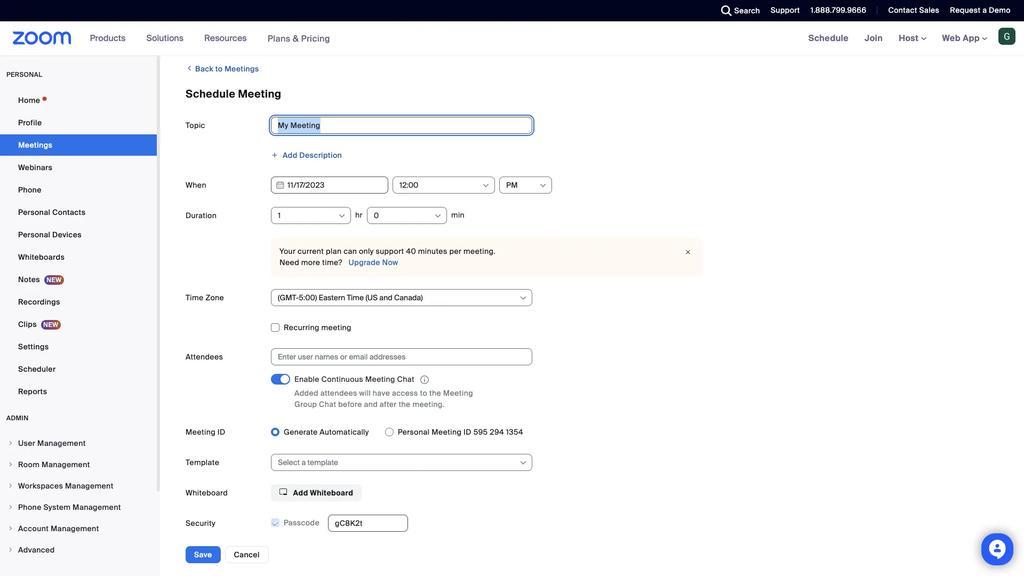 Task type: describe. For each thing, give the bounding box(es) containing it.
one
[[260, 18, 276, 27]]

access inside meet zoom ai companion, footer
[[322, 18, 348, 27]]

now
[[382, 258, 398, 267]]

&
[[293, 33, 299, 44]]

need
[[280, 258, 299, 267]]

When text field
[[271, 177, 388, 194]]

and inside "added attendees will have access to the meeting group chat before and after the meeting."
[[364, 400, 378, 409]]

web
[[943, 33, 961, 44]]

plans & pricing
[[268, 33, 330, 44]]

users
[[302, 535, 322, 544]]

app
[[963, 33, 980, 44]]

to right back
[[215, 64, 223, 74]]

webinars
[[18, 163, 52, 172]]

right image for account
[[7, 526, 14, 532]]

right image for room
[[7, 462, 14, 468]]

added attendees will have access to the meeting group chat before and after the meeting.
[[295, 389, 473, 409]]

0 button
[[374, 208, 433, 224]]

meetings navigation
[[801, 21, 1024, 56]]

can inside your current plan can only support 40 minutes per meeting. need more time? upgrade now
[[344, 246, 357, 256]]

pm
[[506, 180, 518, 190]]

back to meetings
[[193, 64, 259, 74]]

schedule for schedule
[[809, 33, 849, 44]]

schedule link
[[801, 21, 857, 55]]

1
[[278, 211, 281, 220]]

the right join
[[488, 535, 500, 544]]

at
[[412, 18, 419, 27]]

a
[[983, 5, 987, 15]]

meeting down "back to meetings" in the top left of the page
[[238, 87, 281, 101]]

your
[[280, 246, 296, 256]]

whiteboard inside button
[[310, 488, 353, 498]]

upgrade inside your current plan can only support 40 minutes per meeting. need more time? upgrade now
[[349, 258, 380, 267]]

profile
[[18, 118, 42, 128]]

save
[[194, 550, 212, 560]]

meeting up template
[[186, 427, 216, 437]]

meeting. inside your current plan can only support 40 minutes per meeting. need more time? upgrade now
[[464, 246, 496, 256]]

notes link
[[0, 269, 157, 290]]

meetings inside personal menu menu
[[18, 140, 52, 150]]

1 vertical spatial show options image
[[519, 294, 528, 303]]

meeting inside security group
[[502, 535, 532, 544]]

current
[[298, 246, 324, 256]]

products
[[90, 33, 126, 44]]

user management
[[18, 439, 86, 448]]

meetings link
[[0, 134, 157, 156]]

add whiteboard button
[[271, 485, 362, 502]]

Persistent Chat, enter email address,Enter user names or email addresses text field
[[278, 349, 516, 365]]

contact sales
[[889, 5, 940, 15]]

meet zoom ai companion, footer
[[0, 4, 1024, 41]]

the down 'learn more about enable continuous meeting chat' 'icon'
[[429, 389, 441, 398]]

upgrade today link
[[491, 18, 546, 27]]

3 ai from the left
[[359, 18, 366, 27]]

add description
[[283, 150, 342, 160]]

right image for user management
[[7, 440, 14, 447]]

companion,
[[67, 18, 112, 27]]

1 whiteboard from the left
[[186, 488, 228, 498]]

1.888.799.9666 button up join
[[803, 0, 869, 21]]

pricing
[[301, 33, 330, 44]]

devices
[[52, 230, 82, 240]]

settings link
[[0, 336, 157, 357]]

workspaces management menu item
[[0, 476, 157, 496]]

personal for personal contacts
[[18, 208, 50, 217]]

new
[[131, 18, 146, 27]]

account
[[18, 524, 49, 534]]

reports
[[18, 387, 47, 396]]

add description button
[[271, 147, 342, 163]]

select start time text field
[[400, 177, 481, 193]]

only
[[284, 535, 300, 544]]

personal contacts link
[[0, 202, 157, 223]]

1354
[[506, 427, 523, 437]]

banner containing products
[[0, 21, 1024, 56]]

admin menu menu
[[0, 433, 157, 561]]

management down workspaces management 'menu item'
[[73, 503, 121, 512]]

host
[[899, 33, 921, 44]]

id inside 'option group'
[[464, 427, 472, 437]]

learn more about enable continuous meeting chat image
[[417, 375, 432, 385]]

close image
[[682, 247, 695, 258]]

profile link
[[0, 112, 157, 133]]

1 button
[[278, 208, 337, 224]]

per
[[449, 246, 462, 256]]

show options image down 1354
[[519, 459, 528, 468]]

search button
[[713, 0, 763, 21]]

reports link
[[0, 381, 157, 402]]

profile picture image
[[999, 28, 1016, 45]]

595
[[474, 427, 488, 437]]

clips
[[18, 320, 37, 329]]

schedule meeting
[[186, 87, 281, 101]]

automatically
[[320, 427, 369, 437]]

to up resources
[[228, 18, 235, 27]]

after
[[380, 400, 397, 409]]

personal contacts
[[18, 208, 86, 217]]

contact
[[889, 5, 918, 15]]

none text field inside security group
[[328, 515, 408, 532]]

0 vertical spatial show options image
[[539, 181, 547, 190]]

pm button
[[506, 177, 538, 193]]

description
[[300, 150, 342, 160]]

request a demo
[[950, 5, 1011, 15]]

add image
[[271, 152, 279, 159]]

enable continuous meeting chat
[[295, 375, 415, 384]]

get
[[308, 18, 320, 27]]

plans
[[268, 33, 291, 44]]

admin
[[6, 414, 29, 423]]

personal menu menu
[[0, 90, 157, 403]]

cancel button
[[225, 546, 269, 563]]

meet
[[13, 18, 32, 27]]

template
[[186, 458, 219, 468]]

product information navigation
[[82, 21, 338, 56]]

duration
[[186, 211, 217, 220]]

0
[[374, 211, 379, 220]]

topic
[[186, 121, 205, 130]]

2 zoom from the left
[[237, 18, 258, 27]]

search
[[735, 6, 760, 15]]

management for workspaces management
[[65, 481, 114, 491]]

room
[[18, 460, 40, 470]]

meeting id option group
[[271, 424, 999, 441]]

and inside meet zoom ai companion, footer
[[292, 18, 306, 27]]

join
[[473, 535, 486, 544]]

0 vertical spatial meeting
[[321, 323, 352, 332]]

phone system management menu item
[[0, 497, 157, 518]]

account management menu item
[[0, 519, 157, 539]]

join link
[[857, 21, 891, 55]]

personal for personal meeting id 595 294 1354
[[398, 427, 430, 437]]

right image inside advanced menu item
[[7, 547, 14, 553]]

to left 'companion'
[[350, 18, 357, 27]]

1.888.799.9666 button up schedule link
[[811, 5, 867, 15]]

add whiteboard
[[291, 488, 353, 498]]

added
[[295, 389, 319, 398]]

show options image left hr
[[338, 212, 346, 220]]

user
[[18, 439, 35, 448]]

meeting inside "added attendees will have access to the meeting group chat before and after the meeting."
[[443, 389, 473, 398]]



Task type: locate. For each thing, give the bounding box(es) containing it.
to
[[228, 18, 235, 27], [350, 18, 357, 27], [215, 64, 223, 74], [420, 389, 427, 398]]

time
[[186, 293, 204, 303]]

sales
[[920, 5, 940, 15]]

attendees
[[186, 352, 223, 362]]

0 vertical spatial phone
[[18, 185, 41, 195]]

personal for personal devices
[[18, 230, 50, 240]]

workspaces management
[[18, 481, 114, 491]]

notes
[[18, 275, 40, 284]]

support
[[771, 5, 800, 15]]

2 phone from the top
[[18, 503, 41, 512]]

0 horizontal spatial id
[[218, 427, 226, 437]]

passcode
[[284, 518, 320, 528]]

0 horizontal spatial meetings
[[18, 140, 52, 150]]

only
[[359, 246, 374, 256]]

the
[[429, 389, 441, 398], [399, 400, 411, 409], [360, 535, 372, 544], [488, 535, 500, 544]]

personal
[[18, 208, 50, 217], [18, 230, 50, 240], [398, 427, 430, 437]]

right image
[[7, 440, 14, 447], [7, 483, 14, 489]]

0 vertical spatial have
[[373, 389, 390, 398]]

right image left room at the left of the page
[[7, 462, 14, 468]]

ai left 'companion'
[[359, 18, 366, 27]]

1 vertical spatial meeting
[[502, 535, 532, 544]]

meeting up "added attendees will have access to the meeting group chat before and after the meeting."
[[365, 375, 395, 384]]

meeting inside 'option group'
[[432, 427, 462, 437]]

1 vertical spatial can
[[457, 535, 471, 544]]

cost.
[[471, 18, 489, 27]]

clips link
[[0, 314, 157, 335]]

the right after
[[399, 400, 411, 409]]

select time zone text field
[[278, 290, 519, 306]]

0 horizontal spatial access
[[322, 18, 348, 27]]

when
[[186, 180, 206, 190]]

add inside add description button
[[283, 150, 298, 160]]

0 horizontal spatial chat
[[319, 400, 336, 409]]

None text field
[[328, 515, 408, 532]]

0 vertical spatial schedule
[[809, 33, 849, 44]]

right image left "user"
[[7, 440, 14, 447]]

zoom logo image
[[13, 31, 71, 45]]

advanced menu item
[[0, 540, 157, 560]]

zoom left one at the top left
[[237, 18, 258, 27]]

zoom up zoom logo
[[34, 18, 55, 27]]

right image
[[7, 462, 14, 468], [7, 504, 14, 511], [7, 526, 14, 532], [7, 547, 14, 553]]

the left invite
[[360, 535, 372, 544]]

solutions
[[146, 33, 184, 44]]

phone down webinars
[[18, 185, 41, 195]]

1 horizontal spatial id
[[464, 427, 472, 437]]

have inside security group
[[341, 535, 358, 544]]

resources
[[204, 33, 247, 44]]

have inside "added attendees will have access to the meeting group chat before and after the meeting."
[[373, 389, 390, 398]]

0 horizontal spatial show options image
[[519, 294, 528, 303]]

1 vertical spatial phone
[[18, 503, 41, 512]]

phone system management
[[18, 503, 121, 512]]

have right who
[[341, 535, 358, 544]]

add inside add whiteboard button
[[293, 488, 308, 498]]

right image for workspaces management
[[7, 483, 14, 489]]

personal up personal devices
[[18, 208, 50, 217]]

enable continuous meeting chat application
[[295, 374, 497, 386]]

add for add whiteboard
[[293, 488, 308, 498]]

and
[[292, 18, 306, 27], [364, 400, 378, 409]]

add for add description
[[283, 150, 298, 160]]

personal up select meeting template text box
[[398, 427, 430, 437]]

scheduler
[[18, 364, 56, 374]]

before
[[338, 400, 362, 409]]

add right add "image"
[[283, 150, 298, 160]]

0 vertical spatial personal
[[18, 208, 50, 217]]

0 vertical spatial meeting.
[[464, 246, 496, 256]]

your current plan can only support 40 minutes per meeting. need more time? upgrade now
[[280, 246, 496, 267]]

0 horizontal spatial meeting
[[321, 323, 352, 332]]

right image inside user management menu item
[[7, 440, 14, 447]]

upgrade down only
[[349, 258, 380, 267]]

minutes
[[418, 246, 447, 256]]

management up room management
[[37, 439, 86, 448]]

can inside security group
[[457, 535, 471, 544]]

0 vertical spatial add
[[283, 150, 298, 160]]

0 vertical spatial access
[[322, 18, 348, 27]]

2 right image from the top
[[7, 483, 14, 489]]

can left only
[[344, 246, 357, 256]]

today
[[525, 18, 546, 27]]

have
[[373, 389, 390, 398], [341, 535, 358, 544]]

right image inside room management menu item
[[7, 462, 14, 468]]

right image inside workspaces management 'menu item'
[[7, 483, 14, 489]]

0 horizontal spatial ai
[[57, 18, 65, 27]]

meeting id
[[186, 427, 226, 437]]

1 zoom from the left
[[34, 18, 55, 27]]

0 vertical spatial chat
[[397, 375, 415, 384]]

phone inside menu item
[[18, 503, 41, 512]]

meeting up personal meeting id 595 294 1354
[[443, 389, 473, 398]]

webinars link
[[0, 157, 157, 178]]

management down phone system management menu item
[[51, 524, 99, 534]]

1 horizontal spatial upgrade
[[349, 258, 380, 267]]

chat left 'learn more about enable continuous meeting chat' 'icon'
[[397, 375, 415, 384]]

show options image left pm
[[482, 181, 490, 190]]

management inside 'menu item'
[[65, 481, 114, 491]]

security
[[186, 519, 215, 528]]

2 horizontal spatial upgrade
[[491, 18, 523, 27]]

to down 'learn more about enable continuous meeting chat' 'icon'
[[420, 389, 427, 398]]

1 horizontal spatial whiteboard
[[310, 488, 353, 498]]

1 horizontal spatial chat
[[397, 375, 415, 384]]

management for room management
[[42, 460, 90, 470]]

schedule inside meetings navigation
[[809, 33, 849, 44]]

1 horizontal spatial meetings
[[225, 64, 259, 74]]

0 horizontal spatial upgrade
[[194, 18, 226, 27]]

0 vertical spatial meetings
[[225, 64, 259, 74]]

meeting.
[[464, 246, 496, 256], [413, 400, 445, 409]]

1 vertical spatial chat
[[319, 400, 336, 409]]

show options image
[[539, 181, 547, 190], [519, 294, 528, 303]]

time?
[[322, 258, 342, 267]]

meet zoom ai companion, your new ai assistant! upgrade to zoom one pro and get access to ai companion at no additional cost. upgrade today
[[13, 18, 546, 27]]

link
[[396, 535, 408, 544]]

1.888.799.9666
[[811, 5, 867, 15]]

meetings up webinars
[[18, 140, 52, 150]]

ai right "new"
[[148, 18, 155, 27]]

back
[[195, 64, 214, 74]]

recurring
[[284, 323, 320, 332]]

access inside "added attendees will have access to the meeting group chat before and after the meeting."
[[392, 389, 418, 398]]

0 horizontal spatial whiteboard
[[186, 488, 228, 498]]

1 horizontal spatial access
[[392, 389, 418, 398]]

1.888.799.9666 button
[[803, 0, 869, 21], [811, 5, 867, 15]]

generate automatically
[[284, 427, 369, 437]]

phone link
[[0, 179, 157, 201]]

meeting. down 'learn more about enable continuous meeting chat' 'icon'
[[413, 400, 445, 409]]

ai up zoom logo
[[57, 18, 65, 27]]

select meeting template text field
[[278, 455, 519, 471]]

1 vertical spatial meetings
[[18, 140, 52, 150]]

1 horizontal spatial ai
[[148, 18, 155, 27]]

support
[[376, 246, 404, 256]]

room management menu item
[[0, 455, 157, 475]]

meeting right join
[[502, 535, 532, 544]]

chat inside 'application'
[[397, 375, 415, 384]]

id up template
[[218, 427, 226, 437]]

home
[[18, 96, 40, 105]]

access down enable continuous meeting chat 'application'
[[392, 389, 418, 398]]

right image left workspaces
[[7, 483, 14, 489]]

whiteboard down template
[[186, 488, 228, 498]]

1 right image from the top
[[7, 462, 14, 468]]

companion
[[368, 18, 410, 27]]

ai
[[57, 18, 65, 27], [148, 18, 155, 27], [359, 18, 366, 27]]

2 id from the left
[[464, 427, 472, 437]]

id
[[218, 427, 226, 437], [464, 427, 472, 437]]

0 vertical spatial and
[[292, 18, 306, 27]]

1 horizontal spatial have
[[373, 389, 390, 398]]

1 vertical spatial access
[[392, 389, 418, 398]]

left image
[[186, 63, 193, 74]]

2 vertical spatial personal
[[398, 427, 430, 437]]

phone for phone system management
[[18, 503, 41, 512]]

will
[[359, 389, 371, 398]]

can left join
[[457, 535, 471, 544]]

and left the get
[[292, 18, 306, 27]]

management inside menu item
[[37, 439, 86, 448]]

settings
[[18, 342, 49, 352]]

management for account management
[[51, 524, 99, 534]]

recordings link
[[0, 291, 157, 313]]

1 horizontal spatial meeting.
[[464, 246, 496, 256]]

have for the
[[341, 535, 358, 544]]

4 right image from the top
[[7, 547, 14, 553]]

hr
[[355, 210, 363, 220]]

right image inside phone system management menu item
[[7, 504, 14, 511]]

3 right image from the top
[[7, 526, 14, 532]]

0 horizontal spatial and
[[292, 18, 306, 27]]

contacts
[[52, 208, 86, 217]]

to inside "added attendees will have access to the meeting group chat before and after the meeting."
[[420, 389, 427, 398]]

meeting right recurring
[[321, 323, 352, 332]]

1 vertical spatial personal
[[18, 230, 50, 240]]

more
[[301, 258, 320, 267]]

Topic text field
[[271, 117, 532, 134]]

1 vertical spatial meeting.
[[413, 400, 445, 409]]

id left 595
[[464, 427, 472, 437]]

save button
[[186, 546, 221, 563]]

whiteboard up passcode
[[310, 488, 353, 498]]

personal devices link
[[0, 224, 157, 245]]

upgrade up resources
[[194, 18, 226, 27]]

right image inside the account management menu item
[[7, 526, 14, 532]]

zone
[[206, 293, 224, 303]]

show options image left min
[[434, 212, 442, 220]]

have for access
[[373, 389, 390, 398]]

meeting inside 'application'
[[365, 375, 395, 384]]

0 horizontal spatial zoom
[[34, 18, 55, 27]]

1 vertical spatial schedule
[[186, 87, 235, 101]]

1 horizontal spatial zoom
[[237, 18, 258, 27]]

0 vertical spatial can
[[344, 246, 357, 256]]

1 vertical spatial have
[[341, 535, 358, 544]]

join
[[865, 33, 883, 44]]

management up phone system management menu item
[[65, 481, 114, 491]]

meeting left 595
[[432, 427, 462, 437]]

1 horizontal spatial meeting
[[502, 535, 532, 544]]

meeting. right the per
[[464, 246, 496, 256]]

chat down attendees at the bottom of the page
[[319, 400, 336, 409]]

banner
[[0, 21, 1024, 56]]

or
[[410, 535, 418, 544]]

1 horizontal spatial and
[[364, 400, 378, 409]]

demo
[[989, 5, 1011, 15]]

support link
[[763, 0, 803, 21], [771, 5, 800, 15]]

management up workspaces management
[[42, 460, 90, 470]]

personal meeting id 595 294 1354
[[398, 427, 523, 437]]

1 right image from the top
[[7, 440, 14, 447]]

right image for phone
[[7, 504, 14, 511]]

schedule down 1.888.799.9666
[[809, 33, 849, 44]]

account management
[[18, 524, 99, 534]]

user management menu item
[[0, 433, 157, 454]]

1 vertical spatial right image
[[7, 483, 14, 489]]

add up passcode
[[293, 488, 308, 498]]

phone up account at bottom left
[[18, 503, 41, 512]]

0 horizontal spatial can
[[344, 246, 357, 256]]

1 horizontal spatial show options image
[[539, 181, 547, 190]]

pro
[[278, 18, 290, 27]]

right image left 'system'
[[7, 504, 14, 511]]

time zone
[[186, 293, 224, 303]]

right image left advanced at left bottom
[[7, 547, 14, 553]]

1 ai from the left
[[57, 18, 65, 27]]

personal devices
[[18, 230, 82, 240]]

1 horizontal spatial can
[[457, 535, 471, 544]]

phone for phone
[[18, 185, 41, 195]]

upgrade now link
[[347, 258, 398, 267]]

have up after
[[373, 389, 390, 398]]

web app
[[943, 33, 980, 44]]

solutions button
[[146, 21, 188, 55]]

1 horizontal spatial schedule
[[809, 33, 849, 44]]

management for user management
[[37, 439, 86, 448]]

1 phone from the top
[[18, 185, 41, 195]]

2 horizontal spatial ai
[[359, 18, 366, 27]]

0 horizontal spatial have
[[341, 535, 358, 544]]

schedule for schedule meeting
[[186, 87, 235, 101]]

schedule down back
[[186, 87, 235, 101]]

security group
[[271, 515, 999, 576]]

plan
[[326, 246, 342, 256]]

1 id from the left
[[218, 427, 226, 437]]

phone
[[18, 185, 41, 195], [18, 503, 41, 512]]

upgrade right cost.
[[491, 18, 523, 27]]

0 horizontal spatial meeting.
[[413, 400, 445, 409]]

2 ai from the left
[[148, 18, 155, 27]]

0 horizontal spatial schedule
[[186, 87, 235, 101]]

invite
[[374, 535, 394, 544]]

scheduler link
[[0, 359, 157, 380]]

1 vertical spatial add
[[293, 488, 308, 498]]

who
[[324, 535, 339, 544]]

access right the get
[[322, 18, 348, 27]]

2 whiteboard from the left
[[310, 488, 353, 498]]

show options image
[[482, 181, 490, 190], [338, 212, 346, 220], [434, 212, 442, 220], [519, 459, 528, 468]]

phone inside personal menu menu
[[18, 185, 41, 195]]

meeting. inside "added attendees will have access to the meeting group chat before and after the meeting."
[[413, 400, 445, 409]]

2 right image from the top
[[7, 504, 14, 511]]

0 vertical spatial right image
[[7, 440, 14, 447]]

personal inside the meeting id 'option group'
[[398, 427, 430, 437]]

1 vertical spatial and
[[364, 400, 378, 409]]

right image left account at bottom left
[[7, 526, 14, 532]]

upgrade
[[194, 18, 226, 27], [491, 18, 523, 27], [349, 258, 380, 267]]

chat inside "added attendees will have access to the meeting group chat before and after the meeting."
[[319, 400, 336, 409]]

personal up the 'whiteboards'
[[18, 230, 50, 240]]

resources button
[[204, 21, 252, 55]]

additional
[[433, 18, 469, 27]]

meetings up schedule meeting
[[225, 64, 259, 74]]

assistant!
[[157, 18, 192, 27]]

whiteboards
[[18, 252, 65, 262]]

and down 'will'
[[364, 400, 378, 409]]



Task type: vqa. For each thing, say whether or not it's contained in the screenshot.
Meeting Id
yes



